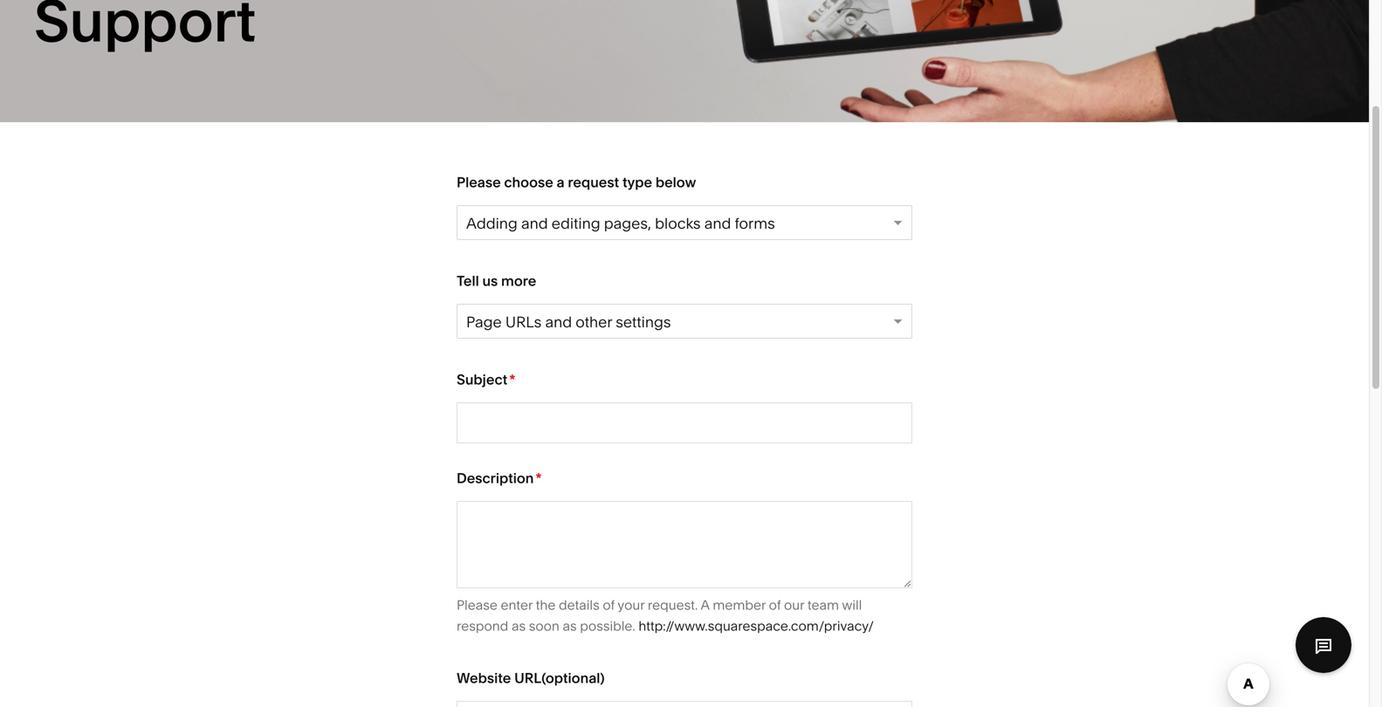 Task type: locate. For each thing, give the bounding box(es) containing it.
as
[[512, 618, 526, 634], [563, 618, 577, 634]]

adding and editing pages, blocks and forms link
[[457, 205, 913, 240]]

please up respond
[[457, 597, 498, 613]]

of left "our"
[[769, 597, 781, 613]]

1 please from the top
[[457, 174, 501, 191]]

and
[[521, 214, 548, 233], [704, 214, 731, 233], [545, 313, 572, 331]]

please choose a request type below
[[457, 174, 696, 191]]

our
[[784, 597, 804, 613]]

1 vertical spatial please
[[457, 597, 498, 613]]

and left forms
[[704, 214, 731, 233]]

forms
[[735, 214, 775, 233]]

0 horizontal spatial of
[[603, 597, 615, 613]]

and left editing
[[521, 214, 548, 233]]

adding and editing pages, blocks and forms
[[466, 214, 775, 233]]

page urls and other settings
[[466, 313, 671, 331]]

please for please choose a request type below
[[457, 174, 501, 191]]

0 vertical spatial please
[[457, 174, 501, 191]]

as down details
[[563, 618, 577, 634]]

2 please from the top
[[457, 597, 498, 613]]

of
[[603, 597, 615, 613], [769, 597, 781, 613]]

and right "urls"
[[545, 313, 572, 331]]

blocks
[[655, 214, 701, 233]]

please enter the details of your request. a member of our team will respond as soon as possible.
[[457, 597, 862, 634]]

page urls and other settings link
[[457, 304, 913, 339]]

1 horizontal spatial as
[[563, 618, 577, 634]]

2 as from the left
[[563, 618, 577, 634]]

please up "adding"
[[457, 174, 501, 191]]

subject
[[457, 371, 508, 388]]

None text field
[[457, 701, 913, 707]]

type
[[623, 174, 652, 191]]

of up possible.
[[603, 597, 615, 613]]

urls
[[505, 313, 542, 331]]

please inside the please enter the details of your request. a member of our team will respond as soon as possible.
[[457, 597, 498, 613]]

please
[[457, 174, 501, 191], [457, 597, 498, 613]]

more
[[501, 272, 536, 289]]

a
[[557, 174, 565, 191]]

0 horizontal spatial as
[[512, 618, 526, 634]]

a
[[701, 597, 710, 613]]

please for please enter the details of your request. a member of our team will respond as soon as possible.
[[457, 597, 498, 613]]

website url (optional)
[[457, 670, 605, 687]]

1 horizontal spatial of
[[769, 597, 781, 613]]

member
[[713, 597, 766, 613]]

as down enter
[[512, 618, 526, 634]]



Task type: describe. For each thing, give the bounding box(es) containing it.
(optional)
[[542, 670, 605, 687]]

website
[[457, 670, 511, 687]]

editing
[[552, 214, 600, 233]]

possible.
[[580, 618, 635, 634]]

soon
[[529, 618, 560, 634]]

below
[[656, 174, 696, 191]]

settings
[[616, 313, 671, 331]]

the
[[536, 597, 556, 613]]

tell us more
[[457, 272, 536, 289]]

team
[[808, 597, 839, 613]]

http://www.squarespace.com/privacy/
[[639, 618, 874, 634]]

other
[[576, 313, 612, 331]]

adding
[[466, 214, 518, 233]]

us
[[482, 272, 498, 289]]

request.
[[648, 597, 698, 613]]

enter
[[501, 597, 533, 613]]

page
[[466, 313, 502, 331]]

request
[[568, 174, 619, 191]]

Description text field
[[457, 501, 913, 589]]

1 as from the left
[[512, 618, 526, 634]]

url
[[514, 670, 542, 687]]

pages,
[[604, 214, 651, 233]]

details
[[559, 597, 600, 613]]

http://www.squarespace.com/privacy/ link
[[639, 618, 874, 634]]

your
[[618, 597, 645, 613]]

description
[[457, 470, 534, 487]]

choose
[[504, 174, 553, 191]]

respond
[[457, 618, 508, 634]]

Subject text field
[[457, 403, 913, 444]]

will
[[842, 597, 862, 613]]

1 of from the left
[[603, 597, 615, 613]]

tell
[[457, 272, 479, 289]]

2 of from the left
[[769, 597, 781, 613]]



Task type: vqa. For each thing, say whether or not it's contained in the screenshot.
respond
yes



